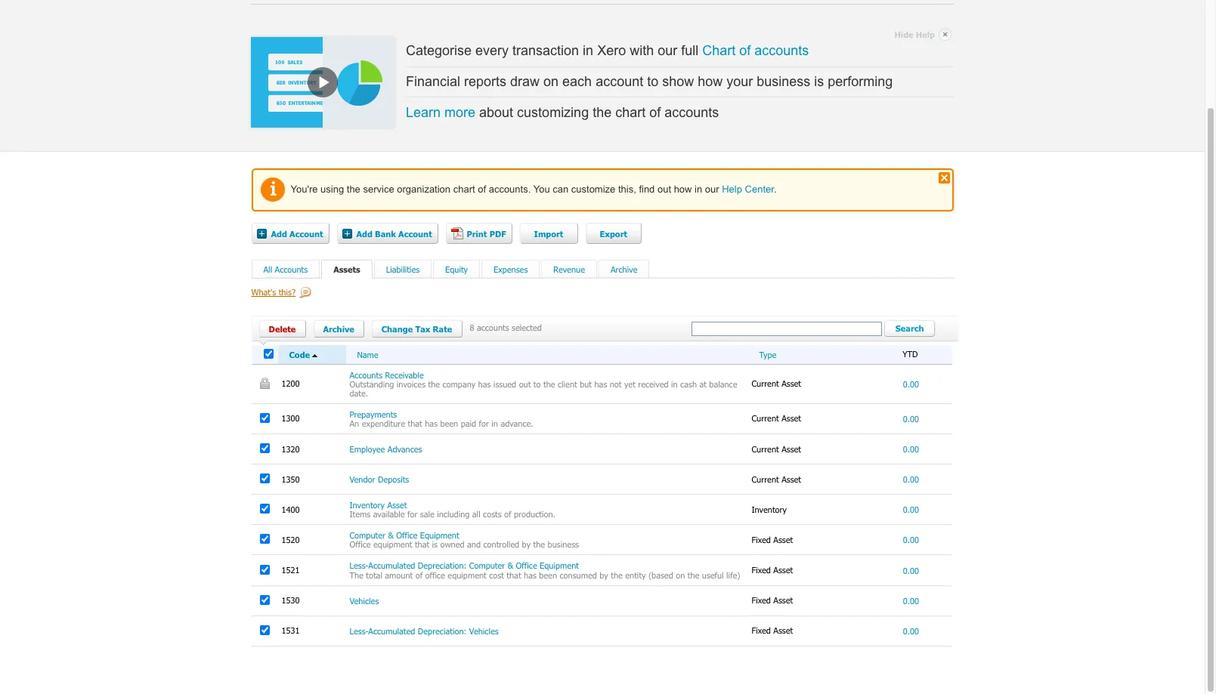 Task type: describe. For each thing, give the bounding box(es) containing it.
current asset for 1300
[[752, 414, 804, 424]]

chart for organization
[[453, 183, 475, 195]]

help center link
[[722, 183, 774, 195]]

all accounts link
[[264, 264, 308, 274]]

revenue link
[[554, 264, 585, 274]]

fixed asset for 1531
[[752, 626, 796, 636]]

& inside computer & office equipment office equipment that is owned and controlled by the business
[[388, 531, 394, 541]]

0.00 link for 1300
[[903, 414, 919, 424]]

add for add account
[[271, 229, 287, 239]]

0.00 link for 1350
[[903, 475, 919, 485]]

less-accumulated depreciation: vehicles link
[[350, 627, 499, 636]]

0.00 link for 1531
[[903, 627, 919, 636]]

1320
[[282, 444, 302, 454]]

equity link
[[445, 264, 468, 274]]

0.00 for 1350
[[903, 475, 919, 485]]

of inside the inventory asset items available for sale including all costs of production.
[[504, 510, 512, 520]]

type link
[[760, 350, 777, 360]]

has left issued
[[478, 379, 491, 389]]

financial
[[406, 74, 461, 89]]

receivable
[[385, 370, 424, 380]]

you
[[534, 183, 550, 195]]

1 horizontal spatial out
[[658, 183, 671, 195]]

1 vertical spatial our
[[705, 183, 720, 195]]

what's
[[251, 287, 276, 297]]

less-accumulated depreciation: vehicles
[[350, 627, 499, 636]]

customizing
[[517, 105, 589, 121]]

for inside the inventory asset items available for sale including all costs of production.
[[408, 510, 418, 520]]

service
[[363, 183, 394, 195]]

every
[[476, 43, 509, 58]]

advances
[[388, 445, 422, 454]]

asset inside the inventory asset items available for sale including all costs of production.
[[387, 501, 407, 510]]

the left entity
[[611, 571, 623, 580]]

asset for 1320
[[782, 444, 802, 454]]

full
[[681, 43, 699, 58]]

prepayments an expenditure that has been paid for in advance.
[[350, 410, 534, 429]]

0.00 link for 1520
[[903, 536, 919, 545]]

about
[[479, 105, 513, 121]]

of right the chart
[[740, 43, 751, 58]]

with
[[630, 43, 654, 58]]

8
[[470, 323, 474, 332]]

less- for less-accumulated depreciation: vehicles
[[350, 627, 368, 636]]

office inside less-accumulated depreciation: computer & office equipment the total amount of office equipment cost that has been consumed by the entity (based on the useful life)
[[516, 561, 537, 571]]

but
[[580, 379, 592, 389]]

current for 1350
[[752, 474, 779, 484]]

change
[[382, 324, 413, 334]]

equipment inside computer & office equipment office equipment that is owned and controlled by the business
[[374, 540, 412, 550]]

add bank account link
[[337, 223, 438, 244]]

and
[[467, 540, 481, 550]]

the down account
[[593, 105, 612, 121]]

rate
[[433, 324, 452, 334]]

1520
[[282, 535, 302, 545]]

less-accumulated depreciation: computer & office equipment link
[[350, 561, 579, 571]]

search
[[896, 323, 924, 333]]

the right the "invoices" on the bottom of the page
[[428, 379, 440, 389]]

ytd
[[903, 349, 918, 359]]

inventory for inventory
[[752, 505, 790, 515]]

1 horizontal spatial archive link
[[611, 264, 638, 274]]

import
[[534, 229, 564, 239]]

using
[[321, 183, 344, 195]]

search button
[[885, 320, 936, 338]]

is inside computer & office equipment office equipment that is owned and controlled by the business
[[432, 540, 438, 550]]

accounts receivable link
[[350, 370, 424, 380]]

asset for 1531
[[774, 626, 793, 636]]

of left accounts. at top left
[[478, 183, 486, 195]]

1400
[[282, 505, 302, 515]]

0 horizontal spatial archive link
[[313, 320, 364, 338]]

cost
[[489, 571, 504, 580]]

add for add bank account
[[357, 229, 373, 239]]

all accounts
[[264, 264, 308, 274]]

the right using
[[347, 183, 361, 195]]

out inside accounts receivable outstanding invoices the company has issued out to the client but has not yet received in cash at balance date.
[[519, 379, 531, 389]]

help inside "link"
[[916, 29, 935, 39]]

yet
[[625, 379, 636, 389]]

business inside computer & office equipment office equipment that is owned and controlled by the business
[[548, 540, 579, 550]]

chart for the
[[616, 105, 646, 121]]

computer inside computer & office equipment office equipment that is owned and controlled by the business
[[350, 531, 386, 541]]

office
[[425, 571, 445, 580]]

(based
[[649, 571, 674, 580]]

& inside less-accumulated depreciation: computer & office equipment the total amount of office equipment cost that has been consumed by the entity (based on the useful life)
[[508, 561, 514, 571]]

can
[[553, 183, 569, 195]]

0.00 link for 1320
[[903, 445, 919, 454]]

current asset for 1320
[[752, 444, 804, 454]]

company
[[443, 379, 476, 389]]

vendor deposits
[[350, 475, 409, 485]]

0.00 for 1320
[[903, 445, 919, 454]]

transaction
[[513, 43, 579, 58]]

learn more link
[[406, 105, 476, 121]]

has inside prepayments an expenditure that has been paid for in advance.
[[425, 419, 438, 429]]

print pdf
[[467, 229, 506, 239]]

add bank account
[[357, 229, 432, 239]]

equipment inside less-accumulated depreciation: computer & office equipment the total amount of office equipment cost that has been consumed by the entity (based on the useful life)
[[448, 571, 487, 580]]

hide help link
[[895, 26, 952, 43]]

inventory asset items available for sale including all costs of production.
[[350, 501, 556, 520]]

0.00 for 1300
[[903, 414, 919, 424]]

selected
[[512, 323, 542, 332]]

0.00 for 1400
[[903, 505, 919, 515]]

0 vertical spatial business
[[757, 74, 811, 89]]

change tax rate
[[382, 324, 452, 334]]

vendor
[[350, 475, 375, 485]]

1350
[[282, 474, 302, 484]]

0.00 link for 1400
[[903, 505, 919, 515]]

1531
[[282, 626, 302, 636]]

asset for 1521
[[774, 566, 793, 575]]

an
[[350, 419, 359, 429]]

that inside computer & office equipment office equipment that is owned and controlled by the business
[[415, 540, 430, 550]]

costs
[[483, 510, 502, 520]]

archive for left archive link
[[323, 324, 355, 334]]

archive for the right archive link
[[611, 264, 638, 274]]

all
[[264, 264, 272, 274]]

current asset for 1350
[[752, 474, 804, 484]]

the left the client
[[544, 379, 555, 389]]

accumulated for less-accumulated depreciation: computer & office equipment the total amount of office equipment cost that has been consumed by the entity (based on the useful life)
[[368, 561, 415, 571]]

1 horizontal spatial is
[[815, 74, 824, 89]]

print pdf link
[[446, 223, 512, 244]]

asset for 1530
[[774, 596, 793, 606]]

.
[[774, 183, 777, 195]]

categorise every transaction in xero with our full chart of accounts
[[406, 43, 809, 58]]

change tax rate link
[[372, 320, 462, 338]]

has left not
[[595, 379, 607, 389]]

computer & office equipment link
[[350, 531, 459, 541]]

1 horizontal spatial accounts
[[665, 105, 719, 121]]

outstanding
[[350, 379, 394, 389]]

employee
[[350, 445, 385, 454]]

client
[[558, 379, 577, 389]]

0 vertical spatial our
[[658, 43, 678, 58]]

account
[[596, 74, 644, 89]]

sale
[[420, 510, 435, 520]]

the
[[350, 571, 364, 580]]

assets
[[334, 264, 360, 274]]

2 account from the left
[[399, 229, 432, 239]]

delete link
[[259, 320, 306, 338]]

xero
[[597, 43, 626, 58]]

find
[[639, 183, 655, 195]]

expenses
[[494, 264, 528, 274]]

1 horizontal spatial office
[[396, 531, 418, 541]]

0 horizontal spatial office
[[350, 540, 371, 550]]

on inside less-accumulated depreciation: computer & office equipment the total amount of office equipment cost that has been consumed by the entity (based on the useful life)
[[676, 571, 685, 580]]

advance.
[[501, 419, 534, 429]]

liabilities
[[386, 264, 420, 274]]

you're using the service organization chart of accounts. you can customize this, find out how in our help center .
[[291, 183, 777, 195]]

code
[[289, 350, 310, 360]]



Task type: vqa. For each thing, say whether or not it's contained in the screenshot.


Task type: locate. For each thing, give the bounding box(es) containing it.
1 horizontal spatial chart
[[616, 105, 646, 121]]

show
[[663, 74, 694, 89]]

1 depreciation: from the top
[[418, 561, 467, 571]]

3 current from the top
[[752, 444, 779, 454]]

1 less- from the top
[[350, 561, 368, 571]]

1200
[[282, 379, 302, 389]]

1 fixed asset from the top
[[752, 535, 796, 545]]

3 0.00 link from the top
[[903, 445, 919, 454]]

0 vertical spatial that
[[408, 419, 422, 429]]

learn
[[406, 105, 441, 121]]

0.00 link for 1200
[[903, 379, 919, 389]]

accounts inside accounts receivable outstanding invoices the company has issued out to the client but has not yet received in cash at balance date.
[[350, 370, 383, 380]]

in left xero
[[583, 43, 594, 58]]

accounts right the 8
[[477, 323, 509, 332]]

0 vertical spatial help
[[916, 29, 935, 39]]

0.00 for 1520
[[903, 536, 919, 545]]

has right cost
[[524, 571, 537, 580]]

been left consumed
[[539, 571, 557, 580]]

by
[[522, 540, 531, 550], [600, 571, 609, 580]]

2 accumulated from the top
[[368, 627, 415, 636]]

help left center
[[722, 183, 742, 195]]

4 0.00 from the top
[[903, 475, 919, 485]]

code link
[[289, 350, 342, 362]]

office down items
[[350, 540, 371, 550]]

accounts right the chart
[[755, 43, 809, 58]]

8 0.00 from the top
[[903, 596, 919, 606]]

1 vertical spatial help
[[722, 183, 742, 195]]

that inside less-accumulated depreciation: computer & office equipment the total amount of office equipment cost that has been consumed by the entity (based on the useful life)
[[507, 571, 521, 580]]

how left your
[[698, 74, 723, 89]]

fixed asset
[[752, 535, 796, 545], [752, 566, 796, 575], [752, 596, 796, 606], [752, 626, 796, 636]]

assets link
[[334, 264, 360, 274]]

1 vertical spatial computer
[[469, 561, 505, 571]]

1 vertical spatial vehicles
[[469, 627, 499, 636]]

computer & office equipment office equipment that is owned and controlled by the business
[[350, 531, 579, 550]]

0.00 for 1530
[[903, 596, 919, 606]]

1 horizontal spatial computer
[[469, 561, 505, 571]]

inventory
[[350, 501, 385, 510], [752, 505, 790, 515]]

our left full
[[658, 43, 678, 58]]

0 vertical spatial been
[[440, 419, 458, 429]]

on
[[544, 74, 559, 89], [676, 571, 685, 580]]

2 0.00 link from the top
[[903, 414, 919, 424]]

our
[[658, 43, 678, 58], [705, 183, 720, 195]]

1 horizontal spatial add
[[357, 229, 373, 239]]

less- for less-accumulated depreciation: computer & office equipment the total amount of office equipment cost that has been consumed by the entity (based on the useful life)
[[350, 561, 368, 571]]

equipment inside computer & office equipment office equipment that is owned and controlled by the business
[[420, 531, 459, 541]]

add up all accounts
[[271, 229, 287, 239]]

been left paid on the left of page
[[440, 419, 458, 429]]

out
[[658, 183, 671, 195], [519, 379, 531, 389]]

learn more about customizing the chart of accounts
[[406, 105, 719, 121]]

accumulated inside less-accumulated depreciation: computer & office equipment the total amount of office equipment cost that has been consumed by the entity (based on the useful life)
[[368, 561, 415, 571]]

accumulated
[[368, 561, 415, 571], [368, 627, 415, 636]]

1 horizontal spatial for
[[479, 419, 489, 429]]

pdf
[[490, 229, 506, 239]]

asset
[[782, 379, 802, 389], [782, 414, 802, 424], [782, 444, 802, 454], [782, 474, 802, 484], [387, 501, 407, 510], [774, 535, 793, 545], [774, 566, 793, 575], [774, 596, 793, 606], [774, 626, 793, 636]]

0 horizontal spatial equipment
[[374, 540, 412, 550]]

0.00 link for 1530
[[903, 596, 919, 606]]

invoices
[[397, 379, 426, 389]]

vehicles down cost
[[469, 627, 499, 636]]

of right costs
[[504, 510, 512, 520]]

help
[[916, 29, 935, 39], [722, 183, 742, 195]]

1 horizontal spatial &
[[508, 561, 514, 571]]

archive link down export
[[611, 264, 638, 274]]

1 horizontal spatial archive
[[611, 264, 638, 274]]

0 horizontal spatial vehicles
[[350, 596, 379, 606]]

5 0.00 link from the top
[[903, 505, 919, 515]]

& right cost
[[508, 561, 514, 571]]

fixed asset for 1530
[[752, 596, 796, 606]]

1 vertical spatial for
[[408, 510, 418, 520]]

balance
[[709, 379, 738, 389]]

equipment left cost
[[448, 571, 487, 580]]

computer down items
[[350, 531, 386, 541]]

5 0.00 from the top
[[903, 505, 919, 515]]

is left the owned
[[432, 540, 438, 550]]

2 current asset from the top
[[752, 414, 804, 424]]

to left 'show'
[[647, 74, 659, 89]]

2 0.00 from the top
[[903, 414, 919, 424]]

1 current asset from the top
[[752, 379, 804, 389]]

0 vertical spatial out
[[658, 183, 671, 195]]

1 vertical spatial chart
[[453, 183, 475, 195]]

equipment down available in the bottom of the page
[[374, 540, 412, 550]]

None text field
[[692, 322, 882, 336]]

has left paid on the left of page
[[425, 419, 438, 429]]

hide
[[895, 29, 914, 39]]

less- inside less-accumulated depreciation: computer & office equipment the total amount of office equipment cost that has been consumed by the entity (based on the useful life)
[[350, 561, 368, 571]]

on right (based
[[676, 571, 685, 580]]

accounts up the date.
[[350, 370, 383, 380]]

1 accumulated from the top
[[368, 561, 415, 571]]

1 horizontal spatial vehicles
[[469, 627, 499, 636]]

1 0.00 link from the top
[[903, 379, 919, 389]]

1 vertical spatial to
[[534, 379, 541, 389]]

inventory asset link
[[350, 501, 407, 510]]

type
[[760, 350, 777, 360]]

for inside prepayments an expenditure that has been paid for in advance.
[[479, 419, 489, 429]]

for left the sale on the left of page
[[408, 510, 418, 520]]

1 vertical spatial that
[[415, 540, 430, 550]]

items
[[350, 510, 371, 520]]

this,
[[618, 183, 636, 195]]

0 vertical spatial accounts
[[275, 264, 308, 274]]

0 horizontal spatial help
[[722, 183, 742, 195]]

has inside less-accumulated depreciation: computer & office equipment the total amount of office equipment cost that has been consumed by the entity (based on the useful life)
[[524, 571, 537, 580]]

3 fixed from the top
[[752, 596, 771, 606]]

0 vertical spatial on
[[544, 74, 559, 89]]

1 add from the left
[[271, 229, 287, 239]]

is left performing at top right
[[815, 74, 824, 89]]

0 vertical spatial is
[[815, 74, 824, 89]]

1 vertical spatial equipment
[[448, 571, 487, 580]]

1 vertical spatial less-
[[350, 627, 368, 636]]

2 add from the left
[[357, 229, 373, 239]]

1 vertical spatial business
[[548, 540, 579, 550]]

0 vertical spatial less-
[[350, 561, 368, 571]]

prepayments link
[[350, 410, 397, 420]]

0 horizontal spatial archive
[[323, 324, 355, 334]]

fixed asset for 1520
[[752, 535, 796, 545]]

total
[[366, 571, 383, 580]]

1 vertical spatial archive link
[[313, 320, 364, 338]]

2 depreciation: from the top
[[418, 627, 467, 636]]

each
[[563, 74, 592, 89]]

1 vertical spatial accumulated
[[368, 627, 415, 636]]

7 0.00 link from the top
[[903, 566, 919, 576]]

accounts down 'show'
[[665, 105, 719, 121]]

0 vertical spatial chart
[[616, 105, 646, 121]]

office down available in the bottom of the page
[[396, 531, 418, 541]]

0 vertical spatial equipment
[[420, 531, 459, 541]]

1 vertical spatial accounts
[[665, 105, 719, 121]]

that inside prepayments an expenditure that has been paid for in advance.
[[408, 419, 422, 429]]

import link
[[520, 223, 578, 244]]

depreciation: for vehicles
[[418, 627, 467, 636]]

0 horizontal spatial computer
[[350, 531, 386, 541]]

expenditure
[[362, 419, 405, 429]]

& down available in the bottom of the page
[[388, 531, 394, 541]]

office
[[396, 531, 418, 541], [350, 540, 371, 550], [516, 561, 537, 571]]

at
[[700, 379, 707, 389]]

2 horizontal spatial accounts
[[755, 43, 809, 58]]

8 accounts selected
[[470, 323, 542, 332]]

name link
[[357, 350, 379, 360]]

chart
[[616, 105, 646, 121], [453, 183, 475, 195]]

accumulated down 'computer & office equipment' link
[[368, 561, 415, 571]]

accumulated for less-accumulated depreciation: vehicles
[[368, 627, 415, 636]]

2 less- from the top
[[350, 627, 368, 636]]

all
[[472, 510, 481, 520]]

depreciation: down office
[[418, 627, 467, 636]]

0.00
[[903, 379, 919, 389], [903, 414, 919, 424], [903, 445, 919, 454], [903, 475, 919, 485], [903, 505, 919, 515], [903, 536, 919, 545], [903, 566, 919, 576], [903, 596, 919, 606], [903, 627, 919, 636]]

computer
[[350, 531, 386, 541], [469, 561, 505, 571]]

1 horizontal spatial help
[[916, 29, 935, 39]]

0 horizontal spatial how
[[674, 183, 692, 195]]

current for 1320
[[752, 444, 779, 454]]

0 horizontal spatial to
[[534, 379, 541, 389]]

in inside prepayments an expenditure that has been paid for in advance.
[[492, 419, 498, 429]]

accumulated down vehicles link
[[368, 627, 415, 636]]

organization
[[397, 183, 451, 195]]

print
[[467, 229, 487, 239]]

2 horizontal spatial office
[[516, 561, 537, 571]]

equipment
[[420, 531, 459, 541], [540, 561, 579, 571]]

employee advances link
[[350, 445, 422, 454]]

0 horizontal spatial been
[[440, 419, 458, 429]]

equipment inside less-accumulated depreciation: computer & office equipment the total amount of office equipment cost that has been consumed by the entity (based on the useful life)
[[540, 561, 579, 571]]

0.00 for 1521
[[903, 566, 919, 576]]

2 vertical spatial that
[[507, 571, 521, 580]]

1 vertical spatial how
[[674, 183, 692, 195]]

0 horizontal spatial inventory
[[350, 501, 385, 510]]

1530
[[282, 596, 302, 606]]

0 horizontal spatial our
[[658, 43, 678, 58]]

by right controlled
[[522, 540, 531, 550]]

that right cost
[[507, 571, 521, 580]]

on right 'draw'
[[544, 74, 559, 89]]

the inside computer & office equipment office equipment that is owned and controlled by the business
[[533, 540, 545, 550]]

of down financial reports draw on each account to show how your business is performing
[[650, 105, 661, 121]]

1 horizontal spatial our
[[705, 183, 720, 195]]

asset for 1350
[[782, 474, 802, 484]]

inventory inside the inventory asset items available for sale including all costs of production.
[[350, 501, 385, 510]]

help right hide at right top
[[916, 29, 935, 39]]

add left bank
[[357, 229, 373, 239]]

9 0.00 link from the top
[[903, 627, 919, 636]]

archive link up code link
[[313, 320, 364, 338]]

by inside less-accumulated depreciation: computer & office equipment the total amount of office equipment cost that has been consumed by the entity (based on the useful life)
[[600, 571, 609, 580]]

7 0.00 from the top
[[903, 566, 919, 576]]

center
[[745, 183, 774, 195]]

controlled
[[484, 540, 520, 550]]

1 vertical spatial is
[[432, 540, 438, 550]]

1 vertical spatial depreciation:
[[418, 627, 467, 636]]

add account link
[[251, 223, 329, 244]]

you're
[[291, 183, 318, 195]]

employee advances
[[350, 445, 422, 454]]

0 horizontal spatial accounts
[[275, 264, 308, 274]]

categorise
[[406, 43, 472, 58]]

depreciation: inside less-accumulated depreciation: computer & office equipment the total amount of office equipment cost that has been consumed by the entity (based on the useful life)
[[418, 561, 467, 571]]

that up advances
[[408, 419, 422, 429]]

0 vertical spatial equipment
[[374, 540, 412, 550]]

1 horizontal spatial inventory
[[752, 505, 790, 515]]

been inside prepayments an expenditure that has been paid for in advance.
[[440, 419, 458, 429]]

available
[[373, 510, 405, 520]]

of inside less-accumulated depreciation: computer & office equipment the total amount of office equipment cost that has been consumed by the entity (based on the useful life)
[[416, 571, 423, 580]]

accounts.
[[489, 183, 531, 195]]

chart right organization
[[453, 183, 475, 195]]

archive down export
[[611, 264, 638, 274]]

in left help center link
[[695, 183, 703, 195]]

current asset for 1200
[[752, 379, 804, 389]]

of left office
[[416, 571, 423, 580]]

account right bank
[[399, 229, 432, 239]]

0 vertical spatial to
[[647, 74, 659, 89]]

0 vertical spatial depreciation:
[[418, 561, 467, 571]]

1 horizontal spatial to
[[647, 74, 659, 89]]

8 0.00 link from the top
[[903, 596, 919, 606]]

business up less-accumulated depreciation: computer & office equipment the total amount of office equipment cost that has been consumed by the entity (based on the useful life)
[[548, 540, 579, 550]]

to left the client
[[534, 379, 541, 389]]

0 horizontal spatial accounts
[[477, 323, 509, 332]]

to inside accounts receivable outstanding invoices the company has issued out to the client but has not yet received in cash at balance date.
[[534, 379, 541, 389]]

2 fixed from the top
[[752, 566, 771, 575]]

to
[[647, 74, 659, 89], [534, 379, 541, 389]]

account up all accounts link
[[290, 229, 323, 239]]

in left 'cash' at the right bottom of the page
[[671, 379, 678, 389]]

0 vertical spatial accounts
[[755, 43, 809, 58]]

0 vertical spatial vehicles
[[350, 596, 379, 606]]

3 fixed asset from the top
[[752, 596, 796, 606]]

by inside computer & office equipment office equipment that is owned and controlled by the business
[[522, 540, 531, 550]]

0 horizontal spatial &
[[388, 531, 394, 541]]

archive up code link
[[323, 324, 355, 334]]

0 horizontal spatial by
[[522, 540, 531, 550]]

delete
[[269, 324, 296, 334]]

0 vertical spatial for
[[479, 419, 489, 429]]

6 0.00 link from the top
[[903, 536, 919, 545]]

4 current asset from the top
[[752, 474, 804, 484]]

fixed for 1521
[[752, 566, 771, 575]]

your
[[727, 74, 753, 89]]

0 vertical spatial archive
[[611, 264, 638, 274]]

the left useful
[[688, 571, 700, 580]]

0 horizontal spatial for
[[408, 510, 418, 520]]

1 horizontal spatial account
[[399, 229, 432, 239]]

0.00 for 1200
[[903, 379, 919, 389]]

accounts
[[275, 264, 308, 274], [350, 370, 383, 380]]

depreciation: down the owned
[[418, 561, 467, 571]]

1 account from the left
[[290, 229, 323, 239]]

fixed for 1520
[[752, 535, 771, 545]]

in
[[583, 43, 594, 58], [695, 183, 703, 195], [671, 379, 678, 389], [492, 419, 498, 429]]

0 vertical spatial accumulated
[[368, 561, 415, 571]]

1 vertical spatial &
[[508, 561, 514, 571]]

0 horizontal spatial add
[[271, 229, 287, 239]]

1 fixed from the top
[[752, 535, 771, 545]]

less- down vehicles link
[[350, 627, 368, 636]]

chart of accounts link
[[703, 43, 809, 58]]

cash
[[681, 379, 697, 389]]

chart down account
[[616, 105, 646, 121]]

0.00 link for 1521
[[903, 566, 919, 576]]

1300
[[282, 414, 302, 424]]

1 horizontal spatial by
[[600, 571, 609, 580]]

None checkbox
[[260, 414, 270, 423], [260, 474, 270, 484], [260, 504, 270, 514], [260, 626, 270, 636], [260, 414, 270, 423], [260, 474, 270, 484], [260, 504, 270, 514], [260, 626, 270, 636]]

revenue
[[554, 264, 585, 274]]

computer inside less-accumulated depreciation: computer & office equipment the total amount of office equipment cost that has been consumed by the entity (based on the useful life)
[[469, 561, 505, 571]]

6 0.00 from the top
[[903, 536, 919, 545]]

equipment down the sale on the left of page
[[420, 531, 459, 541]]

1 horizontal spatial equipment
[[448, 571, 487, 580]]

vehicles down the
[[350, 596, 379, 606]]

1 vertical spatial accounts
[[350, 370, 383, 380]]

4 fixed asset from the top
[[752, 626, 796, 636]]

archive
[[611, 264, 638, 274], [323, 324, 355, 334]]

1 vertical spatial equipment
[[540, 561, 579, 571]]

1 horizontal spatial equipment
[[540, 561, 579, 571]]

what's this? link
[[251, 287, 312, 308]]

0.00 link
[[903, 379, 919, 389], [903, 414, 919, 424], [903, 445, 919, 454], [903, 475, 919, 485], [903, 505, 919, 515], [903, 536, 919, 545], [903, 566, 919, 576], [903, 596, 919, 606], [903, 627, 919, 636]]

office right cost
[[516, 561, 537, 571]]

out right issued
[[519, 379, 531, 389]]

1 0.00 from the top
[[903, 379, 919, 389]]

asset for 1200
[[782, 379, 802, 389]]

1 vertical spatial on
[[676, 571, 685, 580]]

entity
[[626, 571, 646, 580]]

1 vertical spatial by
[[600, 571, 609, 580]]

4 current from the top
[[752, 474, 779, 484]]

0 horizontal spatial equipment
[[420, 531, 459, 541]]

1 current from the top
[[752, 379, 779, 389]]

owned
[[440, 540, 465, 550]]

been inside less-accumulated depreciation: computer & office equipment the total amount of office equipment cost that has been consumed by the entity (based on the useful life)
[[539, 571, 557, 580]]

in left advance.
[[492, 419, 498, 429]]

4 fixed from the top
[[752, 626, 771, 636]]

computer down and
[[469, 561, 505, 571]]

2 fixed asset from the top
[[752, 566, 796, 575]]

0.00 for 1531
[[903, 627, 919, 636]]

accounts receivable outstanding invoices the company has issued out to the client but has not yet received in cash at balance date.
[[350, 370, 738, 398]]

current for 1300
[[752, 414, 779, 424]]

current for 1200
[[752, 379, 779, 389]]

0 horizontal spatial business
[[548, 540, 579, 550]]

consumed
[[560, 571, 597, 580]]

1 horizontal spatial how
[[698, 74, 723, 89]]

our left help center link
[[705, 183, 720, 195]]

0 horizontal spatial on
[[544, 74, 559, 89]]

is
[[815, 74, 824, 89], [432, 540, 438, 550]]

0 horizontal spatial out
[[519, 379, 531, 389]]

accounts right the all
[[275, 264, 308, 274]]

0 vertical spatial by
[[522, 540, 531, 550]]

0 vertical spatial &
[[388, 531, 394, 541]]

archive link
[[611, 264, 638, 274], [313, 320, 364, 338]]

how right find
[[674, 183, 692, 195]]

out right find
[[658, 183, 671, 195]]

2 vertical spatial accounts
[[477, 323, 509, 332]]

fixed
[[752, 535, 771, 545], [752, 566, 771, 575], [752, 596, 771, 606], [752, 626, 771, 636]]

9 0.00 from the top
[[903, 627, 919, 636]]

1521
[[282, 566, 302, 575]]

inventory for inventory asset items available for sale including all costs of production.
[[350, 501, 385, 510]]

fixed for 1530
[[752, 596, 771, 606]]

1 vertical spatial been
[[539, 571, 557, 580]]

by right consumed
[[600, 571, 609, 580]]

3 0.00 from the top
[[903, 445, 919, 454]]

received
[[638, 379, 669, 389]]

0 vertical spatial computer
[[350, 531, 386, 541]]

current asset
[[752, 379, 804, 389], [752, 414, 804, 424], [752, 444, 804, 454], [752, 474, 804, 484]]

equipment down production.
[[540, 561, 579, 571]]

1 vertical spatial out
[[519, 379, 531, 389]]

the up less-accumulated depreciation: computer & office equipment the total amount of office equipment cost that has been consumed by the entity (based on the useful life)
[[533, 540, 545, 550]]

1 horizontal spatial on
[[676, 571, 685, 580]]

0 vertical spatial archive link
[[611, 264, 638, 274]]

3 current asset from the top
[[752, 444, 804, 454]]

been
[[440, 419, 458, 429], [539, 571, 557, 580]]

what's this?
[[251, 287, 296, 297]]

None checkbox
[[264, 349, 273, 359], [260, 444, 270, 454], [260, 535, 270, 545], [260, 565, 270, 575], [260, 596, 270, 605], [264, 349, 273, 359], [260, 444, 270, 454], [260, 535, 270, 545], [260, 565, 270, 575], [260, 596, 270, 605]]

depreciation: for computer
[[418, 561, 467, 571]]

in inside accounts receivable outstanding invoices the company has issued out to the client but has not yet received in cash at balance date.
[[671, 379, 678, 389]]

asset for 1300
[[782, 414, 802, 424]]

vehicles
[[350, 596, 379, 606], [469, 627, 499, 636]]

business down 'chart of accounts' link
[[757, 74, 811, 89]]

reports
[[464, 74, 507, 89]]

fixed asset for 1521
[[752, 566, 796, 575]]

0 horizontal spatial is
[[432, 540, 438, 550]]

export link
[[586, 223, 642, 244]]

1 horizontal spatial been
[[539, 571, 557, 580]]

2 current from the top
[[752, 414, 779, 424]]

that
[[408, 419, 422, 429], [415, 540, 430, 550], [507, 571, 521, 580]]

add account
[[271, 229, 323, 239]]

for right paid on the left of page
[[479, 419, 489, 429]]

hide help
[[895, 29, 935, 39]]

fixed for 1531
[[752, 626, 771, 636]]

1 vertical spatial archive
[[323, 324, 355, 334]]

less- up vehicles link
[[350, 561, 368, 571]]

0 horizontal spatial account
[[290, 229, 323, 239]]

you cannot delete/archive system accounts. image
[[260, 378, 270, 389]]

that left the owned
[[415, 540, 430, 550]]

1 horizontal spatial accounts
[[350, 370, 383, 380]]

asset for 1520
[[774, 535, 793, 545]]

4 0.00 link from the top
[[903, 475, 919, 485]]

0 vertical spatial how
[[698, 74, 723, 89]]



